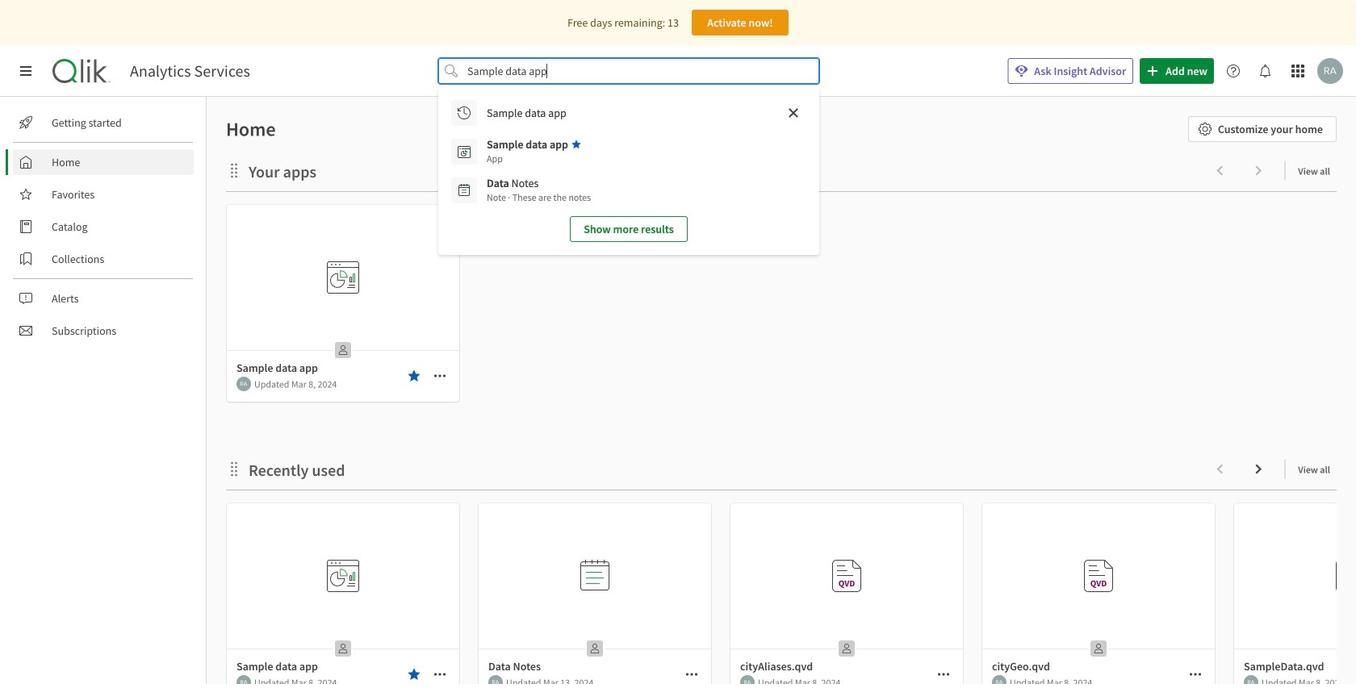Task type: vqa. For each thing, say whether or not it's contained in the screenshot.
third Ruby Anderson image from right
yes



Task type: locate. For each thing, give the bounding box(es) containing it.
Search for content text field
[[464, 58, 794, 84]]

ruby anderson image
[[237, 377, 251, 391], [1244, 676, 1258, 685]]

1 vertical spatial ruby anderson image
[[1244, 676, 1258, 685]]

analytics services element
[[130, 61, 250, 81]]

list box
[[445, 94, 813, 249]]

0 horizontal spatial ruby anderson image
[[237, 377, 251, 391]]

remove from favorites image
[[408, 370, 421, 383]]

0 vertical spatial move collection image
[[226, 163, 242, 179]]

ruby anderson element
[[237, 377, 251, 391], [237, 676, 251, 685], [488, 676, 503, 685], [740, 676, 755, 685], [992, 676, 1007, 685], [1244, 676, 1258, 685]]

1 horizontal spatial ruby anderson image
[[1244, 676, 1258, 685]]

move collection image
[[226, 163, 242, 179], [226, 461, 242, 477]]

0 vertical spatial ruby anderson image
[[237, 377, 251, 391]]

main content
[[200, 97, 1356, 685]]

ruby anderson image
[[1317, 58, 1343, 84], [237, 676, 251, 685], [488, 676, 503, 685], [740, 676, 755, 685], [992, 676, 1007, 685]]

these are the notes element
[[487, 190, 591, 205]]

more actions image
[[433, 370, 446, 383], [433, 668, 446, 681], [685, 668, 698, 681], [937, 668, 950, 681], [1189, 668, 1202, 681]]



Task type: describe. For each thing, give the bounding box(es) containing it.
remove from favorites image
[[408, 668, 421, 681]]

close sidebar menu image
[[19, 65, 32, 77]]

navigation pane element
[[0, 103, 206, 350]]

sample data app element
[[487, 137, 568, 152]]

1 vertical spatial move collection image
[[226, 461, 242, 477]]



